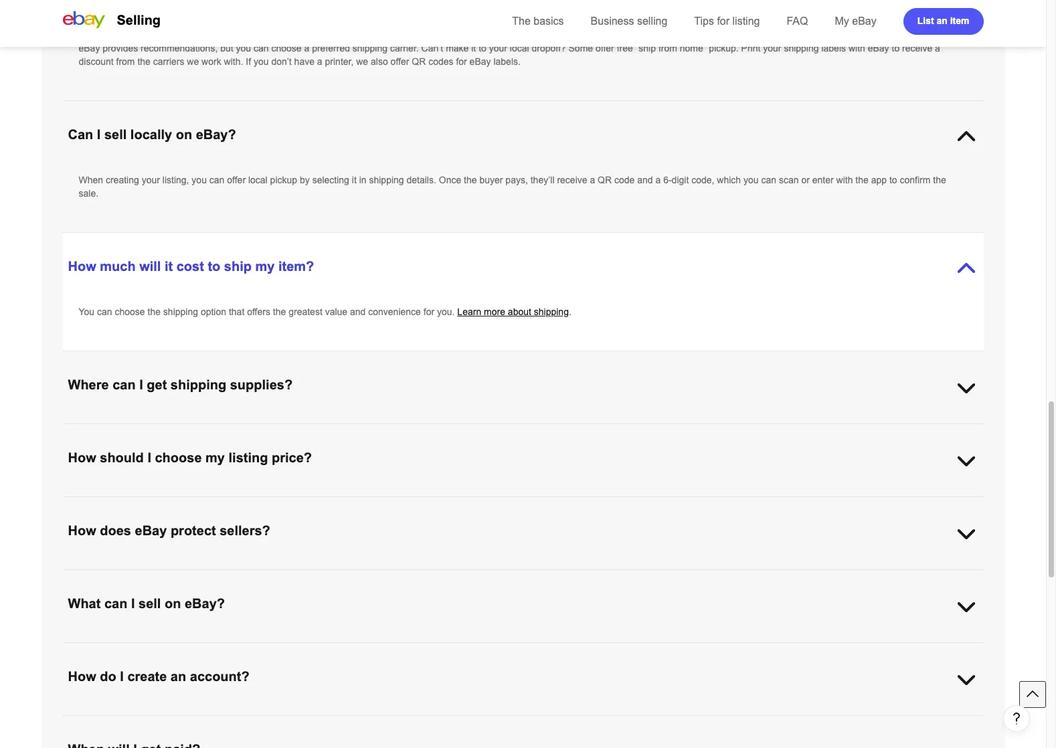 Task type: describe. For each thing, give the bounding box(es) containing it.
item?
[[278, 259, 314, 274]]

much
[[100, 259, 136, 274]]

can right what
[[104, 596, 127, 611]]

my ebay
[[835, 15, 877, 27]]

violate
[[566, 644, 593, 655]]

printer,
[[325, 56, 354, 67]]

for inside to get started, select list an item. we'll help you create and verify your account, and set-up payment information during your first listing. have your preferred payment account details on hand and be ready to receive a call or text on your phone for verification.
[[194, 730, 205, 741]]

have
[[643, 717, 665, 728]]

laws,
[[614, 644, 635, 655]]

about
[[508, 307, 531, 317]]

call
[[86, 730, 101, 741]]

shipping down faq
[[784, 43, 819, 54]]

how does ebay protect sellers?
[[68, 524, 270, 538]]

my
[[835, 15, 849, 27]]

pickup
[[270, 175, 297, 185]]

during
[[547, 717, 573, 728]]

digit
[[672, 175, 689, 185]]

pickup.
[[709, 43, 739, 54]]

carrier.
[[390, 43, 419, 54]]

and left set-
[[412, 717, 428, 728]]

make
[[446, 43, 469, 54]]

for right the tips
[[717, 15, 730, 27]]

.
[[569, 307, 572, 317]]

a up have
[[304, 43, 309, 54]]

greatest
[[289, 307, 323, 317]]

code,
[[692, 175, 715, 185]]

item.
[[198, 717, 218, 728]]

my ebay link
[[835, 15, 877, 27]]

should
[[100, 451, 144, 465]]

any
[[596, 644, 611, 655]]

0 vertical spatial create
[[127, 669, 167, 684]]

information
[[498, 717, 544, 728]]

faq
[[787, 15, 808, 27]]

we
[[476, 644, 490, 655]]

codes
[[429, 56, 454, 67]]

will
[[139, 259, 161, 274]]

preferred inside ebay provides recommendations, but you can choose a preferred shipping carrier. can't make it to your local dropoff? some offer free "ship from home" pickup. print your shipping labels with ebay to receive a discount from the carriers we work with. if you don't have a printer, we also offer qr codes for ebay labels.
[[312, 43, 350, 54]]

the right offers
[[273, 307, 286, 317]]

in
[[359, 175, 367, 185]]

on right infringe
[[682, 644, 692, 655]]

value
[[325, 307, 348, 317]]

1 items from the left
[[379, 644, 401, 655]]

with inside ebay provides recommendations, but you can choose a preferred shipping carrier. can't make it to your local dropoff? some offer free "ship from home" pickup. print your shipping labels with ebay to receive a discount from the carriers we work with. if you don't have a printer, we also offer qr codes for ebay labels.
[[849, 43, 865, 54]]

your down select
[[145, 730, 163, 741]]

what can i sell on ebay?
[[68, 596, 225, 611]]

scan
[[779, 175, 799, 185]]

you can sell almost anything, from homemade goods to used or unused items from your closet. we restrict items that violate any laws, or infringe on intellectual property.
[[79, 644, 778, 655]]

sell for almost
[[115, 644, 129, 655]]

i for choose
[[148, 451, 151, 465]]

ebay? for what can i sell on ebay?
[[185, 596, 225, 611]]

help, opens dialogs image
[[1010, 712, 1024, 726]]

the right once
[[464, 175, 477, 185]]

you.
[[437, 307, 455, 317]]

list inside to get started, select list an item. we'll help you create and verify your account, and set-up payment information during your first listing. have your preferred payment account details on hand and be ready to receive a call or text on your phone for verification.
[[168, 717, 182, 728]]

ebay up discount
[[79, 43, 100, 54]]

2 payment from the left
[[729, 717, 765, 728]]

the
[[512, 15, 531, 27]]

business selling link
[[591, 15, 668, 27]]

from left 'closet.'
[[404, 644, 423, 655]]

how for how do i create an account?
[[68, 669, 96, 684]]

recommendations,
[[141, 43, 218, 54]]

the down will
[[148, 307, 161, 317]]

restrict
[[492, 644, 520, 655]]

for left you.
[[424, 307, 435, 317]]

shipping right about
[[534, 307, 569, 317]]

local inside ebay provides recommendations, but you can choose a preferred shipping carrier. can't make it to your local dropoff? some offer free "ship from home" pickup. print your shipping labels with ebay to receive a discount from the carriers we work with. if you don't have a printer, we also offer qr codes for ebay labels.
[[510, 43, 529, 54]]

app
[[871, 175, 887, 185]]

from right "ship
[[659, 43, 677, 54]]

help
[[244, 717, 261, 728]]

ship
[[224, 259, 252, 274]]

dropoff?
[[532, 43, 566, 54]]

can i sell locally on ebay?
[[68, 127, 236, 142]]

cost
[[177, 259, 204, 274]]

print
[[741, 43, 761, 54]]

can left scan
[[761, 175, 777, 185]]

0 horizontal spatial listing
[[229, 451, 268, 465]]

the basics link
[[512, 15, 564, 27]]

price?
[[272, 451, 312, 465]]

your right print
[[763, 43, 782, 54]]

shipping inside when creating your listing, you can offer local pickup by selecting it in shipping details. once the buyer pays, they'll receive a qr code and a 6-digit code, which you can scan or enter with the app to confirm the sale.
[[369, 175, 404, 185]]

to get started, select list an item. we'll help you create and verify your account, and set-up payment information during your first listing. have your preferred payment account details on hand and be ready to receive a call or text on your phone for verification.
[[79, 717, 967, 741]]

when
[[79, 175, 103, 185]]

sell for locally
[[104, 127, 127, 142]]

1 vertical spatial an
[[171, 669, 186, 684]]

free
[[617, 43, 633, 54]]

tips
[[694, 15, 714, 27]]

shipping left "option"
[[163, 307, 198, 317]]

set-
[[431, 717, 446, 728]]

account
[[768, 717, 801, 728]]

sale.
[[79, 188, 98, 199]]

selling
[[117, 13, 161, 27]]

phone
[[166, 730, 192, 741]]

business
[[591, 15, 634, 27]]

verify
[[329, 717, 351, 728]]

ebay right my
[[852, 15, 877, 27]]

can
[[68, 127, 93, 142]]

get inside to get started, select list an item. we'll help you create and verify your account, and set-up payment information during your first listing. have your preferred payment account details on hand and be ready to receive a call or text on your phone for verification.
[[91, 717, 104, 728]]

1 horizontal spatial offer
[[391, 56, 409, 67]]

labels
[[822, 43, 846, 54]]

you up if
[[236, 43, 251, 54]]

you can choose the shipping option that offers the greatest value and convenience for you. learn more about shipping .
[[79, 307, 572, 317]]

2 vertical spatial it
[[165, 259, 173, 274]]

list an item
[[918, 15, 970, 26]]

a inside to get started, select list an item. we'll help you create and verify your account, and set-up payment information during your first listing. have your preferred payment account details on hand and be ready to receive a call or text on your phone for verification.
[[79, 730, 84, 741]]

listing.
[[614, 717, 641, 728]]

can down "much"
[[97, 307, 112, 317]]

learn
[[457, 307, 481, 317]]

your inside when creating your listing, you can offer local pickup by selecting it in shipping details. once the buyer pays, they'll receive a qr code and a 6-digit code, which you can scan or enter with the app to confirm the sale.
[[142, 175, 160, 185]]

can right listing,
[[209, 175, 225, 185]]

and inside when creating your listing, you can offer local pickup by selecting it in shipping details. once the buyer pays, they'll receive a qr code and a 6-digit code, which you can scan or enter with the app to confirm the sale.
[[637, 175, 653, 185]]

where can i get shipping supplies?
[[68, 378, 293, 392]]

the left "app"
[[856, 175, 869, 185]]

to
[[79, 717, 89, 728]]

pays,
[[506, 175, 528, 185]]

your left 'closet.'
[[425, 644, 444, 655]]

ebay down my ebay link
[[868, 43, 889, 54]]

"ship
[[636, 43, 656, 54]]

from down provides
[[116, 56, 135, 67]]

ebay right does
[[135, 524, 167, 538]]

basics
[[534, 15, 564, 27]]

0 horizontal spatial choose
[[115, 307, 145, 317]]

work
[[202, 56, 221, 67]]

preferred inside to get started, select list an item. we'll help you create and verify your account, and set-up payment information during your first listing. have your preferred payment account details on hand and be ready to receive a call or text on your phone for verification.
[[689, 717, 727, 728]]

details
[[803, 717, 830, 728]]

we'll
[[221, 717, 241, 728]]

property.
[[742, 644, 778, 655]]



Task type: locate. For each thing, give the bounding box(es) containing it.
when creating your listing, you can offer local pickup by selecting it in shipping details. once the buyer pays, they'll receive a qr code and a 6-digit code, which you can scan or enter with the app to confirm the sale.
[[79, 175, 946, 199]]

receive inside to get started, select list an item. we'll help you create and verify your account, and set-up payment information during your first listing. have your preferred payment account details on hand and be ready to receive a call or text on your phone for verification.
[[937, 717, 967, 728]]

1 vertical spatial ebay?
[[185, 596, 225, 611]]

listing up print
[[733, 15, 760, 27]]

qr inside when creating your listing, you can offer local pickup by selecting it in shipping details. once the buyer pays, they'll receive a qr code and a 6-digit code, which you can scan or enter with the app to confirm the sale.
[[598, 175, 612, 185]]

0 vertical spatial an
[[937, 15, 948, 26]]

ebay?
[[196, 127, 236, 142], [185, 596, 225, 611]]

it inside ebay provides recommendations, but you can choose a preferred shipping carrier. can't make it to your local dropoff? some offer free "ship from home" pickup. print your shipping labels with ebay to receive a discount from the carriers we work with. if you don't have a printer, we also offer qr codes for ebay labels.
[[471, 43, 476, 54]]

choose up don't
[[271, 43, 302, 54]]

the basics
[[512, 15, 564, 27]]

items right the restrict
[[523, 644, 545, 655]]

0 horizontal spatial it
[[165, 259, 173, 274]]

preferred right have
[[689, 717, 727, 728]]

0 vertical spatial local
[[510, 43, 529, 54]]

you for you can sell almost anything, from homemade goods to used or unused items from your closet. we restrict items that violate any laws, or infringe on intellectual property.
[[79, 644, 94, 655]]

intellectual
[[695, 644, 739, 655]]

0 horizontal spatial offer
[[227, 175, 246, 185]]

0 vertical spatial with
[[849, 43, 865, 54]]

you for you can choose the shipping option that offers the greatest value and convenience for you. learn more about shipping .
[[79, 307, 94, 317]]

or right call
[[103, 730, 111, 741]]

more
[[484, 307, 505, 317]]

1 horizontal spatial that
[[548, 644, 564, 655]]

can up do
[[97, 644, 112, 655]]

you right if
[[254, 56, 269, 67]]

sell right can
[[104, 127, 127, 142]]

1 vertical spatial preferred
[[689, 717, 727, 728]]

i for get
[[139, 378, 143, 392]]

ebay
[[852, 15, 877, 27], [79, 43, 100, 54], [868, 43, 889, 54], [470, 56, 491, 67], [135, 524, 167, 538]]

create down almost
[[127, 669, 167, 684]]

local
[[510, 43, 529, 54], [248, 175, 268, 185]]

2 vertical spatial offer
[[227, 175, 246, 185]]

your right have
[[668, 717, 686, 728]]

0 horizontal spatial list
[[168, 717, 182, 728]]

1 horizontal spatial qr
[[598, 175, 612, 185]]

to inside to get started, select list an item. we'll help you create and verify your account, and set-up payment information during your first listing. have your preferred payment account details on hand and be ready to receive a call or text on your phone for verification.
[[927, 717, 934, 728]]

1 horizontal spatial create
[[282, 717, 308, 728]]

i up almost
[[131, 596, 135, 611]]

0 horizontal spatial my
[[206, 451, 225, 465]]

we left also
[[356, 56, 368, 67]]

listing left price?
[[229, 451, 268, 465]]

2 vertical spatial an
[[185, 717, 195, 728]]

1 we from the left
[[187, 56, 199, 67]]

1 vertical spatial offer
[[391, 56, 409, 67]]

2 items from the left
[[523, 644, 545, 655]]

receive inside ebay provides recommendations, but you can choose a preferred shipping carrier. can't make it to your local dropoff? some offer free "ship from home" pickup. print your shipping labels with ebay to receive a discount from the carriers we work with. if you don't have a printer, we also offer qr codes for ebay labels.
[[902, 43, 933, 54]]

1 vertical spatial receive
[[557, 175, 587, 185]]

with right labels
[[849, 43, 865, 54]]

how much will it cost to ship my item?
[[68, 259, 314, 274]]

protect
[[171, 524, 216, 538]]

1 horizontal spatial receive
[[902, 43, 933, 54]]

carriers
[[153, 56, 184, 67]]

how left "much"
[[68, 259, 96, 274]]

0 vertical spatial it
[[471, 43, 476, 54]]

items right 'unused' at bottom
[[379, 644, 401, 655]]

and right code
[[637, 175, 653, 185]]

it right will
[[165, 259, 173, 274]]

how for how does ebay protect sellers?
[[68, 524, 96, 538]]

1 vertical spatial it
[[352, 175, 357, 185]]

or right used
[[335, 644, 343, 655]]

local left the pickup
[[248, 175, 268, 185]]

choose inside ebay provides recommendations, but you can choose a preferred shipping carrier. can't make it to your local dropoff? some offer free "ship from home" pickup. print your shipping labels with ebay to receive a discount from the carriers we work with. if you don't have a printer, we also offer qr codes for ebay labels.
[[271, 43, 302, 54]]

labels.
[[494, 56, 521, 67]]

qr
[[412, 56, 426, 67], [598, 175, 612, 185]]

verification.
[[208, 730, 255, 741]]

1 horizontal spatial listing
[[733, 15, 760, 27]]

does
[[100, 524, 131, 538]]

1 horizontal spatial choose
[[155, 451, 202, 465]]

payment right up
[[459, 717, 495, 728]]

1 vertical spatial that
[[548, 644, 564, 655]]

your left listing,
[[142, 175, 160, 185]]

how should i choose my listing price?
[[68, 451, 312, 465]]

or
[[802, 175, 810, 185], [335, 644, 343, 655], [638, 644, 646, 655], [103, 730, 111, 741]]

your left "first"
[[575, 717, 594, 728]]

on right locally
[[176, 127, 192, 142]]

on right text
[[132, 730, 142, 741]]

an left item
[[937, 15, 948, 26]]

provides
[[103, 43, 138, 54]]

preferred up printer,
[[312, 43, 350, 54]]

2 vertical spatial sell
[[115, 644, 129, 655]]

that left offers
[[229, 307, 245, 317]]

2 horizontal spatial receive
[[937, 717, 967, 728]]

local inside when creating your listing, you can offer local pickup by selecting it in shipping details. once the buyer pays, they'll receive a qr code and a 6-digit code, which you can scan or enter with the app to confirm the sale.
[[248, 175, 268, 185]]

anything,
[[162, 644, 200, 655]]

1 vertical spatial with
[[837, 175, 853, 185]]

an
[[937, 15, 948, 26], [171, 669, 186, 684], [185, 717, 195, 728]]

list left item
[[918, 15, 934, 26]]

you inside to get started, select list an item. we'll help you create and verify your account, and set-up payment information during your first listing. have your preferred payment account details on hand and be ready to receive a call or text on your phone for verification.
[[264, 717, 279, 728]]

2 vertical spatial choose
[[155, 451, 202, 465]]

with inside when creating your listing, you can offer local pickup by selecting it in shipping details. once the buyer pays, they'll receive a qr code and a 6-digit code, which you can scan or enter with the app to confirm the sale.
[[837, 175, 853, 185]]

option
[[201, 307, 226, 317]]

1 vertical spatial sell
[[139, 596, 161, 611]]

closet.
[[446, 644, 473, 655]]

0 horizontal spatial qr
[[412, 56, 426, 67]]

1 how from the top
[[68, 259, 96, 274]]

0 vertical spatial you
[[79, 307, 94, 317]]

how left should
[[68, 451, 96, 465]]

tips for listing
[[694, 15, 760, 27]]

offer inside when creating your listing, you can offer local pickup by selecting it in shipping details. once the buyer pays, they'll receive a qr code and a 6-digit code, which you can scan or enter with the app to confirm the sale.
[[227, 175, 246, 185]]

1 horizontal spatial get
[[147, 378, 167, 392]]

buyer
[[480, 175, 503, 185]]

receive inside when creating your listing, you can offer local pickup by selecting it in shipping details. once the buyer pays, they'll receive a qr code and a 6-digit code, which you can scan or enter with the app to confirm the sale.
[[557, 175, 587, 185]]

it left in
[[352, 175, 357, 185]]

choose
[[271, 43, 302, 54], [115, 307, 145, 317], [155, 451, 202, 465]]

your
[[489, 43, 507, 54], [763, 43, 782, 54], [142, 175, 160, 185], [425, 644, 444, 655], [354, 717, 372, 728], [575, 717, 594, 728], [668, 717, 686, 728], [145, 730, 163, 741]]

2 we from the left
[[356, 56, 368, 67]]

how for how much will it cost to ship my item?
[[68, 259, 96, 274]]

with right enter
[[837, 175, 853, 185]]

first
[[596, 717, 611, 728]]

a right have
[[317, 56, 322, 67]]

list up phone
[[168, 717, 182, 728]]

on up anything,
[[165, 596, 181, 611]]

the left carriers at the top of page
[[138, 56, 151, 67]]

1 horizontal spatial items
[[523, 644, 545, 655]]

faq link
[[787, 15, 808, 27]]

ebay? for can i sell locally on ebay?
[[196, 127, 236, 142]]

1 horizontal spatial list
[[918, 15, 934, 26]]

an up phone
[[185, 717, 195, 728]]

1 vertical spatial list
[[168, 717, 182, 728]]

offer left the pickup
[[227, 175, 246, 185]]

ebay? right locally
[[196, 127, 236, 142]]

0 horizontal spatial create
[[127, 669, 167, 684]]

ebay? up anything,
[[185, 596, 225, 611]]

1 vertical spatial local
[[248, 175, 268, 185]]

2 vertical spatial receive
[[937, 717, 967, 728]]

0 vertical spatial get
[[147, 378, 167, 392]]

1 horizontal spatial payment
[[729, 717, 765, 728]]

ready
[[901, 717, 924, 728]]

once
[[439, 175, 461, 185]]

a left call
[[79, 730, 84, 741]]

offer down carrier.
[[391, 56, 409, 67]]

0 vertical spatial my
[[255, 259, 275, 274]]

a left code
[[590, 175, 595, 185]]

listing
[[733, 15, 760, 27], [229, 451, 268, 465]]

0 vertical spatial qr
[[412, 56, 426, 67]]

and left verify
[[310, 717, 326, 728]]

you right which
[[744, 175, 759, 185]]

offer left free
[[596, 43, 614, 54]]

2 horizontal spatial choose
[[271, 43, 302, 54]]

0 horizontal spatial that
[[229, 307, 245, 317]]

payment left the 'account'
[[729, 717, 765, 728]]

1 horizontal spatial we
[[356, 56, 368, 67]]

or inside to get started, select list an item. we'll help you create and verify your account, and set-up payment information during your first listing. have your preferred payment account details on hand and be ready to receive a call or text on your phone for verification.
[[103, 730, 111, 741]]

started,
[[107, 717, 138, 728]]

ebay provides recommendations, but you can choose a preferred shipping carrier. can't make it to your local dropoff? some offer free "ship from home" pickup. print your shipping labels with ebay to receive a discount from the carriers we work with. if you don't have a printer, we also offer qr codes for ebay labels.
[[79, 43, 941, 67]]

items
[[379, 644, 401, 655], [523, 644, 545, 655]]

learn more about shipping link
[[457, 307, 569, 317]]

2 horizontal spatial it
[[471, 43, 476, 54]]

on left hand in the right of the page
[[833, 717, 843, 728]]

you right help
[[264, 717, 279, 728]]

code
[[615, 175, 635, 185]]

a
[[304, 43, 309, 54], [935, 43, 941, 54], [317, 56, 322, 67], [590, 175, 595, 185], [656, 175, 661, 185], [79, 730, 84, 741]]

1 you from the top
[[79, 307, 94, 317]]

selecting
[[312, 175, 349, 185]]

payment
[[459, 717, 495, 728], [729, 717, 765, 728]]

but
[[220, 43, 233, 54]]

i for create
[[120, 669, 124, 684]]

and right value
[[350, 307, 366, 317]]

sell up almost
[[139, 596, 161, 611]]

1 vertical spatial get
[[91, 717, 104, 728]]

a down list an item link
[[935, 43, 941, 54]]

receive right they'll at top
[[557, 175, 587, 185]]

receive right ready
[[937, 717, 967, 728]]

your up labels.
[[489, 43, 507, 54]]

details.
[[407, 175, 436, 185]]

ebay left labels.
[[470, 56, 491, 67]]

my
[[255, 259, 275, 274], [206, 451, 225, 465]]

we left 'work'
[[187, 56, 199, 67]]

2 horizontal spatial offer
[[596, 43, 614, 54]]

4 how from the top
[[68, 669, 96, 684]]

a left "6-"
[[656, 175, 661, 185]]

qr down can't
[[412, 56, 426, 67]]

the right confirm
[[933, 175, 946, 185]]

shipping up also
[[353, 43, 388, 54]]

if
[[246, 56, 251, 67]]

qr inside ebay provides recommendations, but you can choose a preferred shipping carrier. can't make it to your local dropoff? some offer free "ship from home" pickup. print your shipping labels with ebay to receive a discount from the carriers we work with. if you don't have a printer, we also offer qr codes for ebay labels.
[[412, 56, 426, 67]]

1 vertical spatial choose
[[115, 307, 145, 317]]

sell left almost
[[115, 644, 129, 655]]

and left be
[[869, 717, 885, 728]]

0 vertical spatial choose
[[271, 43, 302, 54]]

homemade
[[224, 644, 271, 655]]

an inside to get started, select list an item. we'll help you create and verify your account, and set-up payment information during your first listing. have your preferred payment account details on hand and be ready to receive a call or text on your phone for verification.
[[185, 717, 195, 728]]

1 vertical spatial qr
[[598, 175, 612, 185]]

1 vertical spatial you
[[79, 644, 94, 655]]

0 vertical spatial listing
[[733, 15, 760, 27]]

for down item.
[[194, 730, 205, 741]]

qr left code
[[598, 175, 612, 185]]

the inside ebay provides recommendations, but you can choose a preferred shipping carrier. can't make it to your local dropoff? some offer free "ship from home" pickup. print your shipping labels with ebay to receive a discount from the carriers we work with. if you don't have a printer, we also offer qr codes for ebay labels.
[[138, 56, 151, 67]]

0 vertical spatial preferred
[[312, 43, 350, 54]]

tips for listing link
[[694, 15, 760, 27]]

choose down "much"
[[115, 307, 145, 317]]

offer
[[596, 43, 614, 54], [391, 56, 409, 67], [227, 175, 246, 185]]

0 horizontal spatial get
[[91, 717, 104, 728]]

0 horizontal spatial local
[[248, 175, 268, 185]]

account,
[[374, 717, 410, 728]]

shipping
[[353, 43, 388, 54], [784, 43, 819, 54], [369, 175, 404, 185], [163, 307, 198, 317], [534, 307, 569, 317], [171, 378, 226, 392]]

the
[[138, 56, 151, 67], [464, 175, 477, 185], [856, 175, 869, 185], [933, 175, 946, 185], [148, 307, 161, 317], [273, 307, 286, 317]]

for inside ebay provides recommendations, but you can choose a preferred shipping carrier. can't make it to your local dropoff? some offer free "ship from home" pickup. print your shipping labels with ebay to receive a discount from the carriers we work with. if you don't have a printer, we also offer qr codes for ebay labels.
[[456, 56, 467, 67]]

item
[[950, 15, 970, 26]]

create right help
[[282, 717, 308, 728]]

i right 'where' at the bottom left of page
[[139, 378, 143, 392]]

can inside ebay provides recommendations, but you can choose a preferred shipping carrier. can't make it to your local dropoff? some offer free "ship from home" pickup. print your shipping labels with ebay to receive a discount from the carriers we work with. if you don't have a printer, we also offer qr codes for ebay labels.
[[254, 43, 269, 54]]

0 horizontal spatial preferred
[[312, 43, 350, 54]]

or right laws,
[[638, 644, 646, 655]]

i for sell
[[131, 596, 135, 611]]

1 payment from the left
[[459, 717, 495, 728]]

home"
[[680, 43, 707, 54]]

it right make
[[471, 43, 476, 54]]

1 vertical spatial my
[[206, 451, 225, 465]]

some
[[569, 43, 593, 54]]

how left do
[[68, 669, 96, 684]]

i
[[97, 127, 101, 142], [139, 378, 143, 392], [148, 451, 151, 465], [131, 596, 135, 611], [120, 669, 124, 684]]

0 horizontal spatial we
[[187, 56, 199, 67]]

1 horizontal spatial my
[[255, 259, 275, 274]]

0 horizontal spatial receive
[[557, 175, 587, 185]]

1 horizontal spatial preferred
[[689, 717, 727, 728]]

an down anything,
[[171, 669, 186, 684]]

to inside when creating your listing, you can offer local pickup by selecting it in shipping details. once the buyer pays, they'll receive a qr code and a 6-digit code, which you can scan or enter with the app to confirm the sale.
[[890, 175, 897, 185]]

0 vertical spatial sell
[[104, 127, 127, 142]]

it inside when creating your listing, you can offer local pickup by selecting it in shipping details. once the buyer pays, they'll receive a qr code and a 6-digit code, which you can scan or enter with the app to confirm the sale.
[[352, 175, 357, 185]]

0 vertical spatial list
[[918, 15, 934, 26]]

how left does
[[68, 524, 96, 538]]

3 how from the top
[[68, 524, 96, 538]]

0 vertical spatial offer
[[596, 43, 614, 54]]

text
[[114, 730, 129, 741]]

listing,
[[163, 175, 189, 185]]

for
[[717, 15, 730, 27], [456, 56, 467, 67], [424, 307, 435, 317], [194, 730, 205, 741]]

how for how should i choose my listing price?
[[68, 451, 96, 465]]

0 vertical spatial receive
[[902, 43, 933, 54]]

1 horizontal spatial it
[[352, 175, 357, 185]]

0 horizontal spatial payment
[[459, 717, 495, 728]]

it
[[471, 43, 476, 54], [352, 175, 357, 185], [165, 259, 173, 274]]

i right do
[[120, 669, 124, 684]]

you right listing,
[[192, 175, 207, 185]]

have
[[294, 56, 315, 67]]

i right can
[[97, 127, 101, 142]]

list an item link
[[904, 8, 984, 35]]

confirm
[[900, 175, 931, 185]]

shipping left the supplies?
[[171, 378, 226, 392]]

can right 'where' at the bottom left of page
[[113, 378, 136, 392]]

select
[[141, 717, 165, 728]]

0 horizontal spatial items
[[379, 644, 401, 655]]

1 horizontal spatial local
[[510, 43, 529, 54]]

for down make
[[456, 56, 467, 67]]

from
[[659, 43, 677, 54], [116, 56, 135, 67], [202, 644, 221, 655], [404, 644, 423, 655]]

sellers?
[[220, 524, 270, 538]]

0 vertical spatial that
[[229, 307, 245, 317]]

or inside when creating your listing, you can offer local pickup by selecting it in shipping details. once the buyer pays, they'll receive a qr code and a 6-digit code, which you can scan or enter with the app to confirm the sale.
[[802, 175, 810, 185]]

create inside to get started, select list an item. we'll help you create and verify your account, and set-up payment information during your first listing. have your preferred payment account details on hand and be ready to receive a call or text on your phone for verification.
[[282, 717, 308, 728]]

discount
[[79, 56, 114, 67]]

1 vertical spatial create
[[282, 717, 308, 728]]

can't
[[421, 43, 443, 54]]

1 vertical spatial listing
[[229, 451, 268, 465]]

your right verify
[[354, 717, 372, 728]]

that left violate in the bottom right of the page
[[548, 644, 564, 655]]

2 you from the top
[[79, 644, 94, 655]]

by
[[300, 175, 310, 185]]

2 how from the top
[[68, 451, 96, 465]]

how do i create an account?
[[68, 669, 249, 684]]

0 vertical spatial ebay?
[[196, 127, 236, 142]]

choose right should
[[155, 451, 202, 465]]

can
[[254, 43, 269, 54], [209, 175, 225, 185], [761, 175, 777, 185], [97, 307, 112, 317], [113, 378, 136, 392], [104, 596, 127, 611], [97, 644, 112, 655]]

can right but
[[254, 43, 269, 54]]

from up account? at the bottom left of the page
[[202, 644, 221, 655]]

with.
[[224, 56, 243, 67]]

do
[[100, 669, 116, 684]]

also
[[371, 56, 388, 67]]

infringe
[[649, 644, 679, 655]]

goods
[[273, 644, 299, 655]]

almost
[[131, 644, 159, 655]]

you
[[79, 307, 94, 317], [79, 644, 94, 655]]



Task type: vqa. For each thing, say whether or not it's contained in the screenshot.
second New $22.00 Free shipping from the left
no



